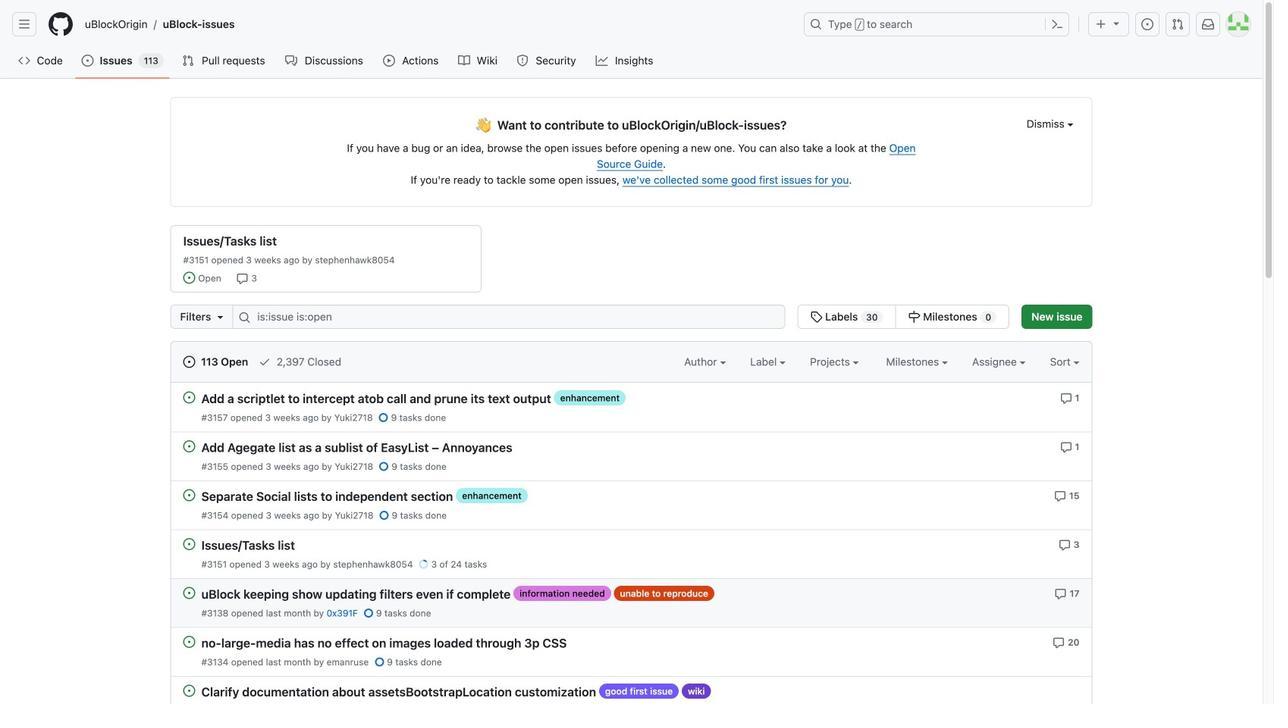 Task type: describe. For each thing, give the bounding box(es) containing it.
shield image
[[517, 55, 529, 67]]

3 open issue element from the top
[[183, 489, 195, 502]]

0 horizontal spatial comment image
[[236, 273, 248, 285]]

play image
[[383, 55, 395, 67]]

milestone image
[[908, 311, 921, 323]]

issue element
[[798, 305, 1010, 329]]

author image
[[720, 362, 726, 365]]

comment image for sixth open issue "element" from the bottom of the page
[[1060, 442, 1073, 454]]

7 open issue element from the top
[[183, 685, 195, 698]]

6 open issue element from the top
[[183, 636, 195, 649]]

git pull request image
[[1172, 18, 1184, 30]]

git pull request image
[[182, 55, 194, 67]]

issue opened image
[[183, 356, 195, 368]]

open issue image for sixth open issue "element" from the bottom of the page
[[183, 441, 195, 453]]

open issue image for 5th open issue "element" from the bottom of the page
[[183, 490, 195, 502]]

1 vertical spatial triangle down image
[[214, 311, 226, 323]]

plus image
[[1095, 18, 1108, 30]]

Search all issues text field
[[232, 305, 786, 329]]

open issue image for 5th open issue "element"
[[183, 588, 195, 600]]

book image
[[458, 55, 470, 67]]

code image
[[18, 55, 30, 67]]

2 open issue element from the top
[[183, 440, 195, 453]]

command palette image
[[1051, 18, 1064, 30]]

1 vertical spatial comment image
[[1053, 637, 1065, 650]]



Task type: locate. For each thing, give the bounding box(es) containing it.
open issue image for fourth open issue "element" from the bottom of the page
[[183, 539, 195, 551]]

open issue image
[[183, 441, 195, 453], [183, 588, 195, 600], [183, 636, 195, 649]]

comment image for seventh open issue "element" from the bottom of the page
[[1060, 393, 1073, 405]]

issue opened image for git pull request image
[[81, 55, 94, 67]]

1 open issue image from the top
[[183, 392, 195, 404]]

issue opened image
[[1142, 18, 1154, 30], [81, 55, 94, 67], [183, 272, 195, 284]]

2 vertical spatial open issue image
[[183, 636, 195, 649]]

3 open issue image from the top
[[183, 539, 195, 551]]

comment image for 5th open issue "element" from the bottom of the page
[[1054, 491, 1067, 503]]

1 horizontal spatial issue opened image
[[183, 272, 195, 284]]

0 vertical spatial triangle down image
[[1111, 17, 1123, 29]]

5 open issue element from the top
[[183, 587, 195, 600]]

4 open issue image from the top
[[183, 685, 195, 698]]

tag image
[[811, 311, 823, 323]]

0 vertical spatial issue opened image
[[1142, 18, 1154, 30]]

4 open issue element from the top
[[183, 538, 195, 551]]

notifications image
[[1202, 18, 1215, 30]]

list
[[79, 12, 795, 36]]

1 horizontal spatial comment image
[[1053, 637, 1065, 650]]

2 horizontal spatial issue opened image
[[1142, 18, 1154, 30]]

1 open issue element from the top
[[183, 391, 195, 404]]

2 open issue image from the top
[[183, 490, 195, 502]]

open issue image for seventh open issue "element"
[[183, 685, 195, 698]]

search image
[[238, 312, 251, 324]]

comment image
[[236, 273, 248, 285], [1053, 637, 1065, 650]]

2 open issue image from the top
[[183, 588, 195, 600]]

open issue image for seventh open issue "element" from the bottom of the page
[[183, 392, 195, 404]]

1 vertical spatial issue opened image
[[81, 55, 94, 67]]

homepage image
[[49, 12, 73, 36]]

open issue element
[[183, 391, 195, 404], [183, 440, 195, 453], [183, 489, 195, 502], [183, 538, 195, 551], [183, 587, 195, 600], [183, 636, 195, 649], [183, 685, 195, 698]]

comment image
[[1060, 393, 1073, 405], [1060, 442, 1073, 454], [1054, 491, 1067, 503], [1059, 540, 1071, 552], [1055, 589, 1067, 601]]

3 open issue image from the top
[[183, 636, 195, 649]]

0 horizontal spatial issue opened image
[[81, 55, 94, 67]]

1 vertical spatial open issue image
[[183, 588, 195, 600]]

Issues search field
[[232, 305, 786, 329]]

0 vertical spatial open issue image
[[183, 441, 195, 453]]

triangle down image left search icon
[[214, 311, 226, 323]]

comment discussion image
[[285, 55, 297, 67]]

open issue image
[[183, 392, 195, 404], [183, 490, 195, 502], [183, 539, 195, 551], [183, 685, 195, 698]]

issue opened image for git pull request icon
[[1142, 18, 1154, 30]]

triangle down image right plus image
[[1111, 17, 1123, 29]]

0 horizontal spatial triangle down image
[[214, 311, 226, 323]]

0 vertical spatial comment image
[[236, 273, 248, 285]]

graph image
[[596, 55, 608, 67]]

1 open issue image from the top
[[183, 441, 195, 453]]

label image
[[780, 362, 786, 365]]

1 horizontal spatial triangle down image
[[1111, 17, 1123, 29]]

triangle down image
[[1111, 17, 1123, 29], [214, 311, 226, 323]]

check image
[[259, 356, 271, 368]]

open issue image for second open issue "element" from the bottom of the page
[[183, 636, 195, 649]]

2 vertical spatial issue opened image
[[183, 272, 195, 284]]

None search field
[[170, 305, 1010, 329]]

assignees image
[[1020, 362, 1026, 365]]



Task type: vqa. For each thing, say whether or not it's contained in the screenshot.
Open issue icon
yes



